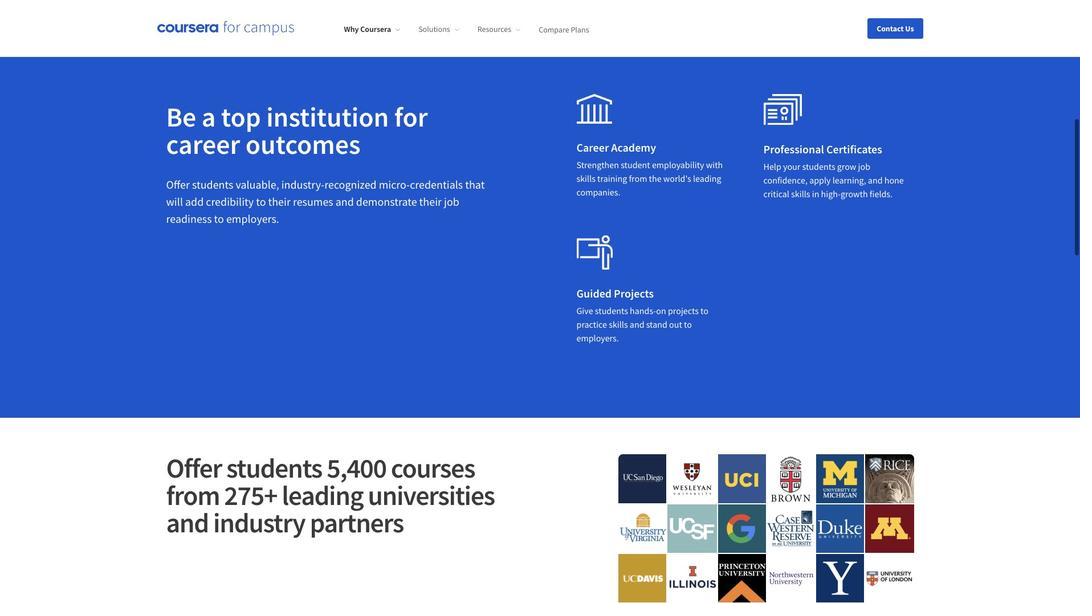 Task type: locate. For each thing, give the bounding box(es) containing it.
1 vertical spatial from
[[166, 479, 220, 513]]

us
[[906, 23, 914, 33]]

contact
[[877, 23, 904, 33]]

industry
[[213, 506, 305, 540]]

students up credibility
[[192, 177, 234, 192]]

world's
[[664, 173, 692, 184]]

]
[[903, 9, 905, 20]]

students inside offer students 5,400 courses from 275+ leading universities and industry partners
[[226, 451, 322, 485]]

offer for offer students 5,400 courses from 275+ leading universities and industry partners
[[166, 451, 222, 485]]

offer inside offer students valuable, industry-recognized micro-credentials that will add credibility to their resumes and demonstrate their job readiness to employers.
[[166, 177, 190, 192]]

job inside offer students valuable, industry-recognized micro-credentials that will add credibility to their resumes and demonstrate their job readiness to employers.
[[444, 195, 460, 209]]

offer inside offer students 5,400 courses from 275+ leading universities and industry partners
[[166, 451, 222, 485]]

0 horizontal spatial their
[[268, 195, 291, 209]]

0 vertical spatial job
[[859, 161, 871, 172]]

compare
[[539, 24, 569, 34]]

career
[[166, 127, 240, 161]]

1 horizontal spatial from
[[629, 173, 647, 184]]

hands-
[[630, 305, 657, 317]]

projects
[[668, 305, 699, 317]]

1 vertical spatial job
[[444, 195, 460, 209]]

employers. inside offer students valuable, industry-recognized micro-credentials that will add credibility to their resumes and demonstrate their job readiness to employers.
[[226, 212, 279, 226]]

companies.
[[577, 187, 621, 198]]

students
[[803, 161, 836, 172], [192, 177, 234, 192], [595, 305, 628, 317], [226, 451, 322, 485]]

that
[[465, 177, 485, 192]]

why coursera
[[344, 24, 391, 34]]

skills inside guided projects give students hands-on projects to practice skills and stand out to employers.
[[609, 319, 628, 330]]

1 horizontal spatial leading
[[693, 173, 722, 184]]

employers. down credibility
[[226, 212, 279, 226]]

partners
[[310, 506, 404, 540]]

to right projects
[[701, 305, 709, 317]]

and
[[868, 175, 883, 186], [336, 195, 354, 209], [630, 319, 645, 330], [166, 506, 209, 540]]

skills left in
[[792, 188, 811, 200]]

from
[[629, 173, 647, 184], [166, 479, 220, 513]]

resumes
[[293, 195, 333, 209]]

job
[[859, 161, 871, 172], [444, 195, 460, 209]]

and inside professional certificates help your students grow job confidence, apply learning, and hone critical skills in high-growth fields.
[[868, 175, 883, 186]]

1 horizontal spatial job
[[859, 161, 871, 172]]

why coursera link
[[344, 24, 400, 34]]

solutions link
[[419, 24, 459, 34]]

2 vertical spatial skills
[[609, 319, 628, 330]]

0 vertical spatial skills
[[577, 173, 596, 184]]

0 horizontal spatial from
[[166, 479, 220, 513]]

0 horizontal spatial job
[[444, 195, 460, 209]]

guided projects give students hands-on projects to practice skills and stand out to employers.
[[577, 286, 709, 344]]

resources
[[478, 24, 512, 34]]

offer students 5,400 courses from 275+ leading universities and industry partners
[[166, 451, 495, 540]]

skills
[[577, 173, 596, 184], [792, 188, 811, 200], [609, 319, 628, 330]]

skills down 'strengthen' at the top
[[577, 173, 596, 184]]

1 horizontal spatial skills
[[609, 319, 628, 330]]

job right 'grow'
[[859, 161, 871, 172]]

1 their from the left
[[268, 195, 291, 209]]

learning,
[[833, 175, 867, 186]]

and inside guided projects give students hands-on projects to practice skills and stand out to employers.
[[630, 319, 645, 330]]

1 vertical spatial skills
[[792, 188, 811, 200]]

contact us button
[[868, 18, 924, 38]]

solutions
[[419, 24, 450, 34]]

1 horizontal spatial their
[[419, 195, 442, 209]]

1 vertical spatial leading
[[282, 479, 363, 513]]

valuable,
[[236, 177, 279, 192]]

leading
[[693, 173, 722, 184], [282, 479, 363, 513]]

industry-
[[281, 177, 325, 192]]

0 vertical spatial from
[[629, 173, 647, 184]]

0 horizontal spatial leading
[[282, 479, 363, 513]]

plans
[[571, 24, 589, 34]]

to down valuable,
[[256, 195, 266, 209]]

students up industry
[[226, 451, 322, 485]]

employers. down practice
[[577, 333, 619, 344]]

why
[[344, 24, 359, 34]]

from inside offer students 5,400 courses from 275+ leading universities and industry partners
[[166, 479, 220, 513]]

to
[[256, 195, 266, 209], [214, 212, 224, 226], [701, 305, 709, 317], [684, 319, 692, 330]]

0 vertical spatial leading
[[693, 173, 722, 184]]

1 horizontal spatial employers.
[[577, 333, 619, 344]]

0 vertical spatial employers.
[[226, 212, 279, 226]]

apply
[[810, 175, 831, 186]]

2 offer from the top
[[166, 451, 222, 485]]

high-
[[822, 188, 841, 200]]

students up the apply
[[803, 161, 836, 172]]

your
[[784, 161, 801, 172]]

stand
[[647, 319, 668, 330]]

help
[[764, 161, 782, 172]]

1 offer from the top
[[166, 177, 190, 192]]

career
[[577, 140, 609, 155]]

0 horizontal spatial employers.
[[226, 212, 279, 226]]

their
[[268, 195, 291, 209], [419, 195, 442, 209]]

practice
[[577, 319, 607, 330]]

[ 2 ]
[[895, 9, 905, 20]]

skills right practice
[[609, 319, 628, 330]]

0 vertical spatial offer
[[166, 177, 190, 192]]

career academy icon image
[[577, 94, 612, 124]]

job down credentials
[[444, 195, 460, 209]]

leading inside offer students 5,400 courses from 275+ leading universities and industry partners
[[282, 479, 363, 513]]

projects
[[614, 286, 654, 301]]

0 horizontal spatial skills
[[577, 173, 596, 184]]

and inside offer students valuable, industry-recognized micro-credentials that will add credibility to their resumes and demonstrate their job readiness to employers.
[[336, 195, 354, 209]]

recognized
[[325, 177, 377, 192]]

confidence,
[[764, 175, 808, 186]]

1 vertical spatial offer
[[166, 451, 222, 485]]

offer
[[166, 177, 190, 192], [166, 451, 222, 485]]

5,400
[[327, 451, 386, 485]]

their down valuable,
[[268, 195, 291, 209]]

students up practice
[[595, 305, 628, 317]]

in
[[812, 188, 820, 200]]

academy
[[612, 140, 656, 155]]

employers. inside guided projects give students hands-on projects to practice skills and stand out to employers.
[[577, 333, 619, 344]]

their down credentials
[[419, 195, 442, 209]]

employers.
[[226, 212, 279, 226], [577, 333, 619, 344]]

contact us
[[877, 23, 914, 33]]

1 vertical spatial employers.
[[577, 333, 619, 344]]

and inside offer students 5,400 courses from 275+ leading universities and industry partners
[[166, 506, 209, 540]]

add
[[185, 195, 204, 209]]

2 horizontal spatial skills
[[792, 188, 811, 200]]

grow
[[838, 161, 857, 172]]



Task type: describe. For each thing, give the bounding box(es) containing it.
give
[[577, 305, 593, 317]]

with
[[706, 159, 723, 171]]

be a top institution for career outcomes
[[166, 100, 428, 161]]

thirty logos from well known universities image
[[618, 455, 914, 603]]

to right out
[[684, 319, 692, 330]]

275+
[[224, 479, 277, 513]]

micro-
[[379, 177, 410, 192]]

a
[[202, 100, 216, 134]]

resources link
[[478, 24, 521, 34]]

certificates
[[827, 142, 883, 156]]

coursera
[[361, 24, 391, 34]]

fields.
[[870, 188, 893, 200]]

institution
[[266, 100, 389, 134]]

skills inside professional certificates help your students grow job confidence, apply learning, and hone critical skills in high-growth fields.
[[792, 188, 811, 200]]

coursera for campus image
[[157, 20, 294, 36]]

career academy strengthen student employability with skills training from the world's leading companies.
[[577, 140, 723, 198]]

growth
[[841, 188, 868, 200]]

offer students valuable, industry-recognized micro-credentials that will add credibility to their resumes and demonstrate their job readiness to employers.
[[166, 177, 485, 226]]

offer for offer students valuable, industry-recognized micro-credentials that will add credibility to their resumes and demonstrate their job readiness to employers.
[[166, 177, 190, 192]]

hone
[[885, 175, 904, 186]]

world-class content image
[[764, 94, 803, 126]]

top
[[221, 100, 261, 134]]

training
[[598, 173, 627, 184]]

[
[[895, 9, 898, 20]]

guided projects icon image
[[577, 236, 613, 270]]

from inside "career academy strengthen student employability with skills training from the world's leading companies."
[[629, 173, 647, 184]]

strengthen
[[577, 159, 619, 171]]

to down credibility
[[214, 212, 224, 226]]

professional certificates help your students grow job confidence, apply learning, and hone critical skills in high-growth fields.
[[764, 142, 904, 200]]

student
[[621, 159, 650, 171]]

credentials
[[410, 177, 463, 192]]

job inside professional certificates help your students grow job confidence, apply learning, and hone critical skills in high-growth fields.
[[859, 161, 871, 172]]

2
[[898, 9, 903, 20]]

2 their from the left
[[419, 195, 442, 209]]

compare plans
[[539, 24, 589, 34]]

readiness
[[166, 212, 212, 226]]

employability
[[652, 159, 705, 171]]

will
[[166, 195, 183, 209]]

students inside guided projects give students hands-on projects to practice skills and stand out to employers.
[[595, 305, 628, 317]]

demonstrate
[[356, 195, 417, 209]]

on
[[657, 305, 666, 317]]

critical
[[764, 188, 790, 200]]

guided
[[577, 286, 612, 301]]

outcomes
[[246, 127, 361, 161]]

leading inside "career academy strengthen student employability with skills training from the world's leading companies."
[[693, 173, 722, 184]]

out
[[670, 319, 683, 330]]

students inside professional certificates help your students grow job confidence, apply learning, and hone critical skills in high-growth fields.
[[803, 161, 836, 172]]

courses
[[391, 451, 475, 485]]

professional
[[764, 142, 825, 156]]

students inside offer students valuable, industry-recognized micro-credentials that will add credibility to their resumes and demonstrate their job readiness to employers.
[[192, 177, 234, 192]]

compare plans link
[[539, 24, 589, 34]]

universities
[[368, 479, 495, 513]]

the
[[649, 173, 662, 184]]

be
[[166, 100, 196, 134]]

credibility
[[206, 195, 254, 209]]

skills inside "career academy strengthen student employability with skills training from the world's leading companies."
[[577, 173, 596, 184]]

for
[[394, 100, 428, 134]]



Task type: vqa. For each thing, say whether or not it's contained in the screenshot.


